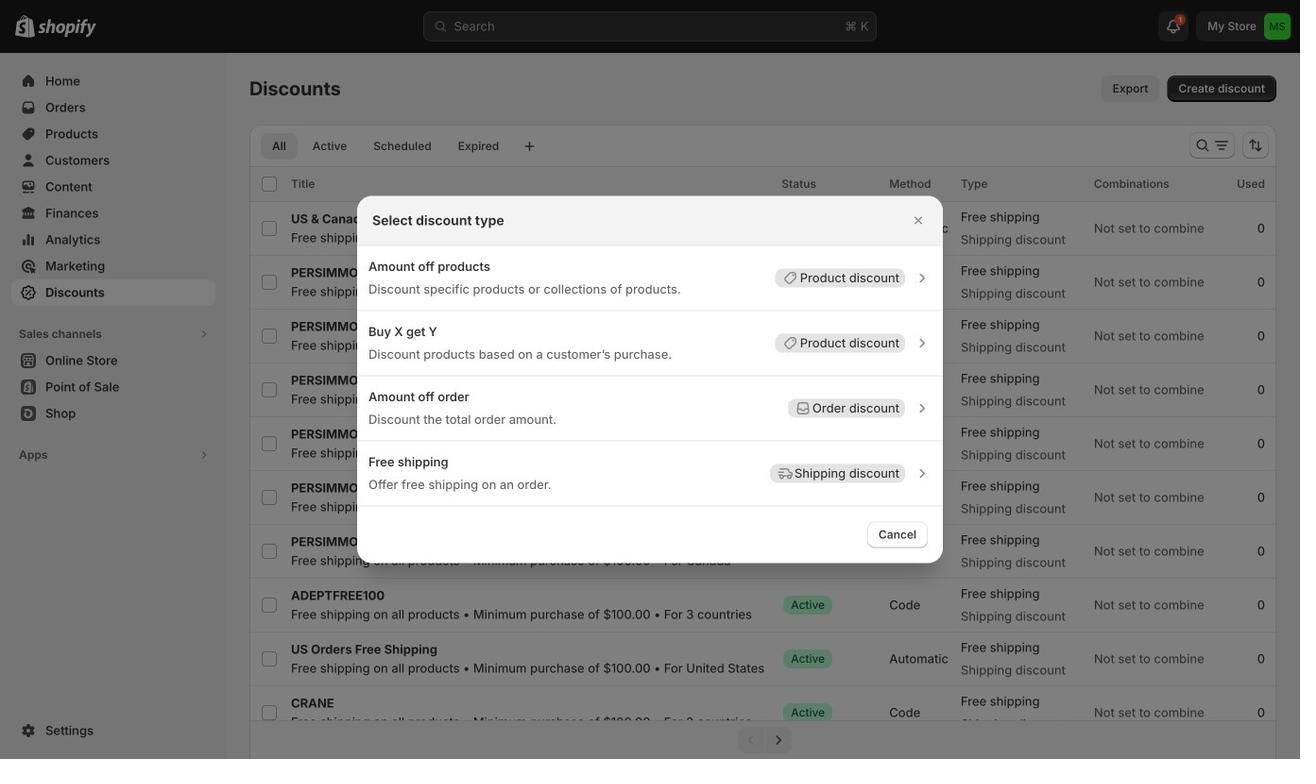 Task type: vqa. For each thing, say whether or not it's contained in the screenshot.
DIALOG
yes



Task type: locate. For each thing, give the bounding box(es) containing it.
dialog
[[0, 196, 1300, 564]]

tab list
[[257, 132, 514, 160]]

pagination element
[[249, 721, 1276, 760]]

shopify image
[[38, 19, 96, 38]]



